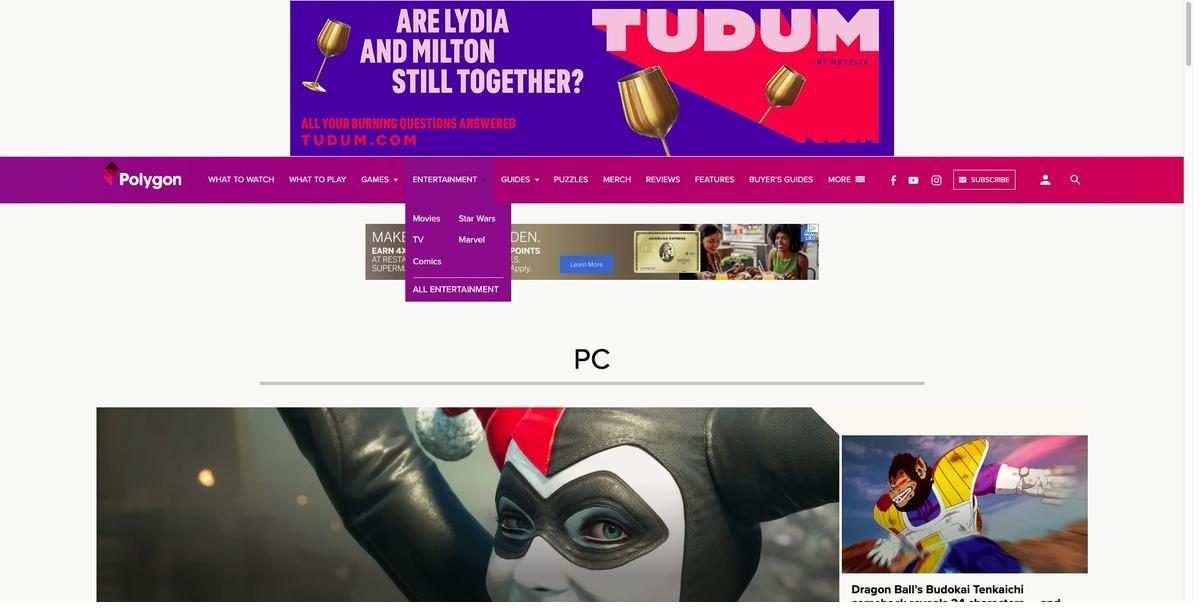 Task type: vqa. For each thing, say whether or not it's contained in the screenshot.
the "Movies" link
yes



Task type: describe. For each thing, give the bounding box(es) containing it.
movies
[[413, 214, 441, 224]]

harley quinn in her classic harlequin makeup and outfit from suicide squad: kill the justice league image
[[96, 408, 839, 603]]

reveals
[[910, 597, 948, 603]]

features
[[695, 175, 735, 185]]

dragon
[[852, 584, 892, 597]]

subscribe
[[970, 176, 1010, 184]]

comics link
[[405, 251, 449, 273]]

reviews
[[646, 175, 680, 185]]

vegeta, presumably in super ape form, in dragon ball: sparking! zero image
[[842, 436, 1088, 574]]

merch
[[603, 175, 631, 185]]

ball's
[[895, 584, 923, 597]]

subscribe link
[[954, 170, 1016, 190]]

1 vertical spatial advertisement element
[[365, 224, 819, 280]]

pc
[[574, 343, 610, 377]]

what to play link
[[282, 157, 354, 204]]

comics
[[413, 256, 442, 267]]

what to play
[[289, 175, 346, 185]]

star wars
[[459, 214, 496, 224]]

buyer's guides
[[750, 175, 813, 185]]

games
[[361, 175, 391, 185]]

movies link
[[405, 209, 449, 230]]

buyer's guides link
[[742, 157, 821, 204]]

characters
[[969, 597, 1025, 603]]

all
[[413, 285, 428, 295]]

—
[[1028, 597, 1038, 603]]

1 guides from the left
[[501, 175, 533, 185]]

features link
[[688, 157, 742, 204]]

wars
[[476, 214, 496, 224]]



Task type: locate. For each thing, give the bounding box(es) containing it.
all entertainment link
[[413, 278, 504, 297]]

0 vertical spatial entertainment
[[413, 175, 480, 185]]

what left play
[[289, 175, 312, 185]]

comeback
[[852, 597, 907, 603]]

tv
[[413, 235, 424, 246]]

1 what from the left
[[209, 175, 231, 185]]

follow polygon on facebook image
[[889, 172, 899, 188]]

entertainment up movies
[[413, 175, 480, 185]]

0 horizontal spatial to
[[234, 175, 244, 185]]

1 to from the left
[[234, 175, 244, 185]]

what for what to watch
[[209, 175, 231, 185]]

marvel link
[[451, 230, 503, 251]]

to
[[234, 175, 244, 185], [314, 175, 325, 185]]

merch link
[[596, 157, 639, 204]]

2 what from the left
[[289, 175, 312, 185]]

entertainment
[[413, 175, 480, 185], [430, 285, 499, 295]]

1 horizontal spatial what
[[289, 175, 312, 185]]

guides
[[501, 175, 533, 185], [784, 175, 813, 185]]

watch
[[246, 175, 274, 185]]

0 horizontal spatial guides
[[501, 175, 533, 185]]

tv link
[[405, 230, 449, 251]]

to left play
[[314, 175, 325, 185]]

guides left puzzles
[[501, 175, 533, 185]]

star wars link
[[451, 209, 503, 230]]

star
[[459, 214, 474, 224]]

1 vertical spatial entertainment
[[430, 285, 499, 295]]

tenkaichi
[[973, 584, 1024, 597]]

entertainment link
[[405, 157, 494, 204]]

guides right buyer's
[[784, 175, 813, 185]]

buyer's
[[750, 175, 782, 185]]

games link
[[354, 157, 405, 204]]

all entertainment
[[413, 285, 499, 295]]

play
[[327, 175, 346, 185]]

2 guides from the left
[[784, 175, 813, 185]]

follow polygon on youtube image
[[909, 172, 919, 188]]

puzzles
[[554, 175, 588, 185]]

entertainment right all
[[430, 285, 499, 295]]

to for watch
[[234, 175, 244, 185]]

0 vertical spatial advertisement element
[[290, 1, 894, 156]]

dragon ball's budokai tenkaichi comeback reveals 24 characters — an
[[852, 584, 1061, 603]]

advertisement element
[[290, 1, 894, 156], [365, 224, 819, 280]]

1 horizontal spatial to
[[314, 175, 325, 185]]

reviews link
[[639, 157, 688, 204]]

dragon ball's budokai tenkaichi comeback reveals 24 characters — an link
[[852, 584, 1061, 603]]

0 horizontal spatial what
[[209, 175, 231, 185]]

to for play
[[314, 175, 325, 185]]

1 horizontal spatial guides
[[784, 175, 813, 185]]

follow polygon on instagram image
[[932, 172, 942, 188]]

more
[[828, 175, 853, 185]]

puzzles link
[[547, 157, 596, 204]]

what
[[209, 175, 231, 185], [289, 175, 312, 185]]

what to watch
[[209, 175, 274, 185]]

what left the watch
[[209, 175, 231, 185]]

24
[[951, 597, 966, 603]]

search image
[[1070, 175, 1080, 185]]

budokai
[[926, 584, 970, 597]]

marvel
[[459, 235, 485, 246]]

to left the watch
[[234, 175, 244, 185]]

what for what to play
[[289, 175, 312, 185]]

2 to from the left
[[314, 175, 325, 185]]

more link
[[821, 157, 873, 204]]

what to watch link
[[201, 157, 282, 204]]

guides link
[[494, 157, 547, 204]]



